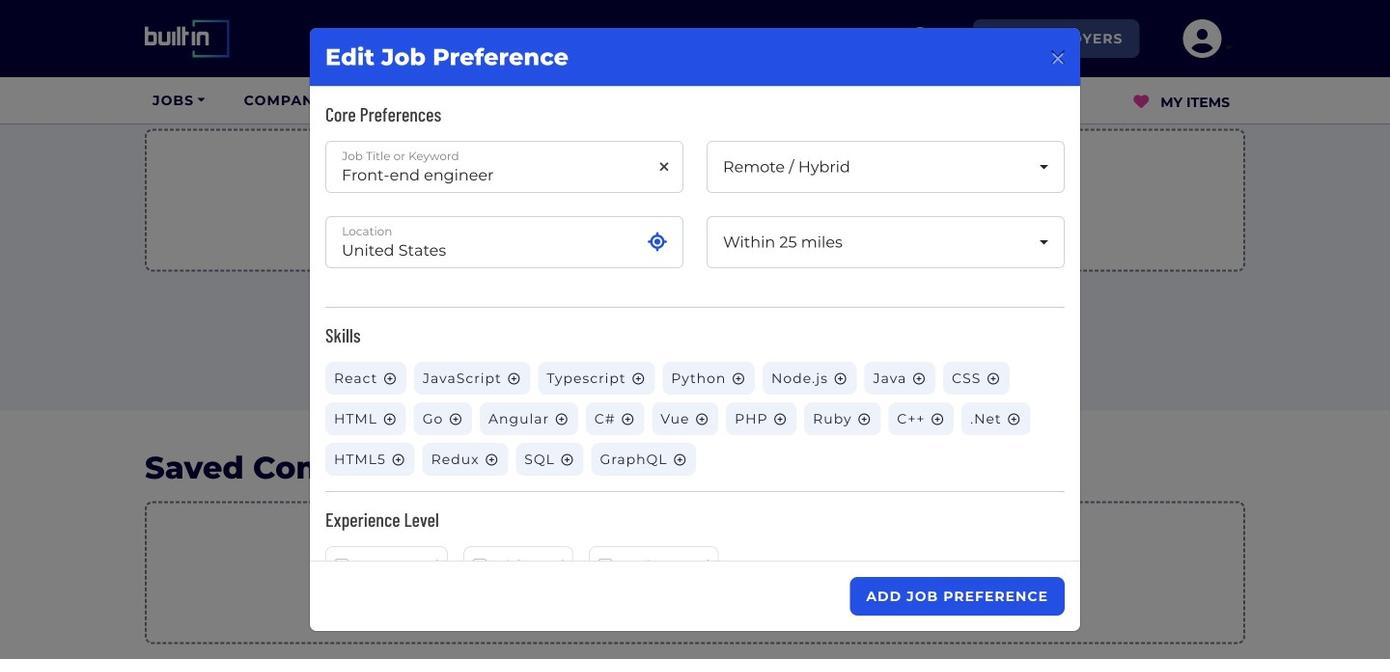 Task type: vqa. For each thing, say whether or not it's contained in the screenshot.
Built In National image
no



Task type: locate. For each thing, give the bounding box(es) containing it.
regular image
[[633, 373, 644, 385], [733, 373, 744, 385], [913, 373, 925, 385], [384, 414, 396, 425], [556, 414, 567, 425], [622, 414, 634, 425], [393, 454, 404, 466], [674, 454, 686, 466]]

solid image
[[1134, 94, 1149, 109], [659, 160, 669, 174]]

Job Title or Keyword text field
[[325, 141, 684, 193]]

menu item
[[145, 77, 213, 124], [236, 77, 358, 124], [381, 77, 484, 124], [508, 77, 611, 124], [635, 77, 725, 124]]

menu
[[145, 77, 1245, 124]]

1 vertical spatial solid image
[[659, 160, 669, 174]]

2 menu item from the left
[[236, 77, 358, 124]]

0 vertical spatial solid image
[[1134, 94, 1149, 109]]

3 menu item from the left
[[381, 77, 484, 124]]

regular image
[[384, 373, 396, 385], [508, 373, 520, 385], [835, 373, 846, 385], [988, 373, 999, 385], [450, 414, 461, 425], [696, 414, 708, 425], [774, 414, 786, 425], [859, 414, 870, 425], [932, 414, 943, 425], [1008, 414, 1020, 425], [486, 454, 497, 466], [561, 454, 573, 466]]

1 horizontal spatial solid image
[[1134, 94, 1149, 109]]

1 menu item from the left
[[145, 77, 213, 124]]

0 horizontal spatial solid image
[[659, 160, 669, 174]]

close image
[[1052, 50, 1065, 68]]



Task type: describe. For each thing, give the bounding box(es) containing it.
built in logo image
[[145, 14, 251, 63]]

use current location image
[[648, 232, 667, 251]]

Select Location text field
[[325, 216, 684, 268]]

5 menu item from the left
[[635, 77, 725, 124]]

4 menu item from the left
[[508, 77, 611, 124]]



